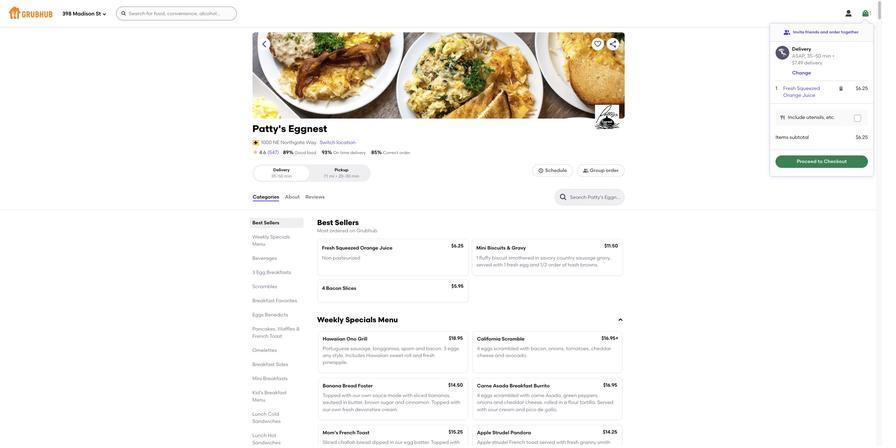 Task type: vqa. For each thing, say whether or not it's contained in the screenshot.
'eggs' within 4 eggs scrambled with carne Asada, green peppers, onions and cheddar cheese, rolled in a flour tortilla. Served with sour cream and pico de gallo.
yes



Task type: locate. For each thing, give the bounding box(es) containing it.
0 horizontal spatial delivery
[[350, 150, 366, 155]]

breakfast down scrambles
[[253, 298, 275, 304]]

cream
[[499, 407, 515, 413]]

0 vertical spatial fresh
[[784, 85, 796, 91]]

onions
[[477, 400, 493, 406]]

breakfasts down beverages tab
[[267, 270, 291, 276]]

portuguese sausage, longganisa, spam and bacon. 3 eggs any style. includes hawaiian sweet roll and fresh pineapple.
[[323, 346, 459, 366]]

eggs up "onions" at bottom
[[481, 393, 493, 399]]

delivery icon image
[[776, 46, 790, 60]]

search icon image
[[559, 193, 568, 201]]

sellers up on
[[335, 218, 359, 227]]

1 horizontal spatial mini
[[477, 245, 487, 251]]

egg
[[520, 262, 529, 268], [404, 440, 413, 445]]

order left together
[[830, 30, 841, 35]]

sellers for best sellers
[[264, 220, 280, 226]]

1 horizontal spatial weekly
[[317, 315, 344, 324]]

and left 1/2
[[530, 262, 539, 268]]

1 horizontal spatial specials
[[346, 315, 377, 324]]

mini up kid's
[[253, 376, 262, 382]]

1 vertical spatial menu
[[378, 315, 398, 324]]

sellers inside best sellers most ordered on grubhub
[[335, 218, 359, 227]]

apple for apple strudel french toast served with fresh granny smith
[[477, 440, 491, 445]]

fresh inside tooltip
[[784, 85, 796, 91]]

topped inside sliced challah bread dipped in our egg batter. topped with
[[431, 440, 449, 445]]

Search Patty's Eggnest search field
[[570, 194, 623, 201]]

0 horizontal spatial orange
[[360, 245, 378, 251]]

bacon
[[326, 286, 342, 291]]

specials inside button
[[346, 315, 377, 324]]

0 vertical spatial orange
[[784, 92, 802, 98]]

and right friends
[[821, 30, 829, 35]]

35–50 right asap,
[[808, 53, 822, 59]]

1 horizontal spatial weekly specials menu
[[317, 315, 398, 324]]

with inside 4 eggs scrambled with bacon, onions, tomatoes, cheddar cheese and avocado.
[[520, 346, 530, 352]]

scrambles
[[253, 284, 277, 290]]

egg down smothered
[[520, 262, 529, 268]]

1 vertical spatial own
[[332, 407, 342, 413]]

3
[[253, 270, 255, 276], [444, 346, 447, 352]]

1 vertical spatial our
[[323, 407, 331, 413]]

1 horizontal spatial cheddar
[[591, 346, 611, 352]]

fresh down bacon.
[[423, 353, 435, 359]]

our inside sliced challah bread dipped in our egg batter. topped with
[[395, 440, 403, 445]]

pico
[[526, 407, 537, 413]]

toast
[[270, 333, 282, 339], [357, 430, 370, 436]]

0 horizontal spatial weekly
[[253, 234, 269, 240]]

and right cheese
[[495, 353, 505, 359]]

2 vertical spatial svg image
[[539, 168, 544, 174]]

4 left bacon
[[322, 286, 325, 291]]

mini breakfasts
[[253, 376, 288, 382]]

about button
[[285, 185, 300, 210]]

order down savory
[[549, 262, 561, 268]]

of
[[562, 262, 567, 268]]

mini for mini biscuits & gravy
[[477, 245, 487, 251]]

with up cinnamon.
[[403, 393, 413, 399]]

browns.
[[581, 262, 599, 268]]

35–50 inside the delivery 35–50 min
[[271, 174, 284, 178]]

items subtotal
[[776, 135, 809, 140]]

0 horizontal spatial fresh
[[322, 245, 335, 251]]

eggs inside portuguese sausage, longganisa, spam and bacon. 3 eggs any style. includes hawaiian sweet roll and fresh pineapple.
[[448, 346, 459, 352]]

sellers inside "tab"
[[264, 220, 280, 226]]

menu inside weekly specials menu
[[253, 241, 266, 247]]

and down made
[[395, 400, 405, 406]]

2 vertical spatial 4
[[477, 393, 480, 399]]

1 vertical spatial weekly specials menu
[[317, 315, 398, 324]]

1 horizontal spatial best
[[317, 218, 333, 227]]

save this restaurant image
[[594, 40, 602, 48]]

in right dipped
[[390, 440, 394, 445]]

2 sandwiches from the top
[[253, 440, 281, 446]]

0 vertical spatial 3
[[253, 270, 255, 276]]

smothered
[[509, 255, 534, 261]]

& right waffles
[[296, 326, 300, 332]]

on
[[333, 150, 339, 155]]

sandwiches down "cold"
[[253, 419, 281, 424]]

1 horizontal spatial svg image
[[539, 168, 544, 174]]

1 horizontal spatial egg
[[520, 262, 529, 268]]

and inside 4 eggs scrambled with bacon, onions, tomatoes, cheddar cheese and avocado.
[[495, 353, 505, 359]]

1 vertical spatial 3
[[444, 346, 447, 352]]

4 up "onions" at bottom
[[477, 393, 480, 399]]

scrambled for avocado.
[[494, 346, 519, 352]]

1 inside tooltip
[[776, 85, 778, 91]]

0 horizontal spatial squeezed
[[336, 245, 359, 251]]

+
[[616, 335, 619, 341]]

min down invite friends and order together
[[823, 53, 832, 59]]

invite friends and order together
[[794, 30, 859, 35]]

served inside "1 fluffy biscuit smothered in savory country sausage gravy, served with 1 fresh egg and 1/2 order of hash browns."
[[477, 262, 492, 268]]

utensils,
[[807, 115, 826, 120]]

4 eggs scrambled with carne asada, green peppers, onions and cheddar cheese, rolled in a flour tortilla. served with sour cream and pico de gallo.
[[477, 393, 614, 413]]

squeezed
[[797, 85, 820, 91], [336, 245, 359, 251]]

sandwiches down hot
[[253, 440, 281, 446]]

with inside "apple strudel french toast served with fresh granny smith"
[[557, 440, 566, 445]]

& inside pancakes, waffles & french toast
[[296, 326, 300, 332]]

1 horizontal spatial served
[[540, 440, 556, 445]]

mini
[[477, 245, 487, 251], [253, 376, 262, 382]]

0 vertical spatial own
[[362, 393, 371, 399]]

sour
[[488, 407, 498, 413]]

people icon image inside invite friends and order together button
[[784, 29, 791, 36]]

omelettes
[[253, 348, 277, 353]]

our right dipped
[[395, 440, 403, 445]]

0 horizontal spatial fresh squeezed orange juice
[[322, 245, 393, 251]]

1 vertical spatial toast
[[357, 430, 370, 436]]

2 apple from the top
[[477, 440, 491, 445]]

best for best sellers
[[253, 220, 263, 226]]

0 horizontal spatial 3
[[253, 270, 255, 276]]

in
[[535, 255, 540, 261], [343, 400, 347, 406], [559, 400, 563, 406], [390, 440, 394, 445]]

1 vertical spatial &
[[296, 326, 300, 332]]

1 vertical spatial served
[[540, 440, 556, 445]]

kid's
[[253, 390, 263, 396]]

menu down kid's
[[253, 397, 266, 403]]

0 vertical spatial weekly specials menu
[[253, 234, 290, 247]]

fresh inside "apple strudel french toast served with fresh granny smith"
[[568, 440, 579, 445]]

orange down grubhub
[[360, 245, 378, 251]]

our up "butter,"
[[353, 393, 361, 399]]

best up weekly specials menu tab
[[253, 220, 263, 226]]

eggs
[[253, 312, 264, 318]]

apple inside "apple strudel french toast served with fresh granny smith"
[[477, 440, 491, 445]]

delivery down 89 in the left top of the page
[[273, 168, 290, 172]]

delivery up asap,
[[793, 46, 812, 52]]

1 vertical spatial egg
[[404, 440, 413, 445]]

0 vertical spatial sandwiches
[[253, 419, 281, 424]]

delivery 35–50 min
[[271, 168, 292, 178]]

scrambled inside 4 eggs scrambled with bacon, onions, tomatoes, cheddar cheese and avocado.
[[494, 346, 519, 352]]

0 vertical spatial specials
[[270, 234, 290, 240]]

•
[[833, 53, 835, 59], [336, 174, 337, 178]]

with down biscuit
[[493, 262, 503, 268]]

1 scrambled from the top
[[494, 346, 519, 352]]

eggs inside 4 eggs scrambled with carne asada, green peppers, onions and cheddar cheese, rolled in a flour tortilla. served with sour cream and pico de gallo.
[[481, 393, 493, 399]]

hawaiian down longganisa,
[[366, 353, 389, 359]]

any
[[323, 353, 332, 359]]

2 vertical spatial our
[[395, 440, 403, 445]]

served down the fluffy
[[477, 262, 492, 268]]

4 eggs scrambled with bacon, onions, tomatoes, cheddar cheese and avocado.
[[477, 346, 611, 359]]

fresh down smothered
[[507, 262, 519, 268]]

checkout
[[824, 158, 847, 164]]

toast up bread
[[357, 430, 370, 436]]

sliced challah bread dipped in our egg batter. topped with
[[323, 440, 460, 446]]

svg image inside the schedule button
[[539, 168, 544, 174]]

0 vertical spatial 35–50
[[808, 53, 822, 59]]

fresh inside portuguese sausage, longganisa, spam and bacon. 3 eggs any style. includes hawaiian sweet roll and fresh pineapple.
[[423, 353, 435, 359]]

svg image for include utensils, etc.
[[780, 115, 786, 120]]

min up about
[[284, 174, 292, 178]]

1 horizontal spatial fresh
[[784, 85, 796, 91]]

delivery up change
[[805, 60, 823, 66]]

1
[[870, 10, 872, 16], [776, 85, 778, 91], [477, 255, 478, 261], [504, 262, 506, 268]]

sandwiches inside lunch cold sandwiches tab
[[253, 419, 281, 424]]

people icon image for invite friends and order together
[[784, 29, 791, 36]]

1 vertical spatial mini
[[253, 376, 262, 382]]

& left gravy
[[507, 245, 511, 251]]

0 vertical spatial 4
[[322, 286, 325, 291]]

4 for 4 bacon slices
[[322, 286, 325, 291]]

sandwiches inside lunch hot sandwiches tab
[[253, 440, 281, 446]]

svg image left 4.6
[[253, 149, 258, 155]]

1 horizontal spatial 3
[[444, 346, 447, 352]]

order inside button
[[606, 168, 619, 173]]

reviews button
[[305, 185, 325, 210]]

• down invite friends and order together
[[833, 53, 835, 59]]

0 vertical spatial delivery
[[805, 60, 823, 66]]

tortilla.
[[580, 400, 597, 406]]

peppers,
[[578, 393, 599, 399]]

0 horizontal spatial svg image
[[253, 149, 258, 155]]

order right group
[[606, 168, 619, 173]]

patty's
[[253, 123, 286, 134]]

eggs inside 4 eggs scrambled with bacon, onions, tomatoes, cheddar cheese and avocado.
[[481, 346, 493, 352]]

sellers up weekly specials menu tab
[[264, 220, 280, 226]]

cheddar inside 4 eggs scrambled with carne asada, green peppers, onions and cheddar cheese, rolled in a flour tortilla. served with sour cream and pico de gallo.
[[504, 400, 524, 406]]

sugar
[[381, 400, 394, 406]]

fresh up the non
[[322, 245, 335, 251]]

2 horizontal spatial svg image
[[780, 115, 786, 120]]

1 vertical spatial topped
[[432, 400, 450, 406]]

1 horizontal spatial delivery
[[793, 46, 812, 52]]

squeezed up the pasteurized
[[336, 245, 359, 251]]

together
[[842, 30, 859, 35]]

0 vertical spatial hawaiian
[[323, 336, 346, 342]]

0 horizontal spatial hawaiian
[[323, 336, 346, 342]]

eggs up cheese
[[481, 346, 493, 352]]

• right mi
[[336, 174, 337, 178]]

specials down "best sellers" "tab"
[[270, 234, 290, 240]]

1 vertical spatial 35–50
[[271, 174, 284, 178]]

2 scrambled from the top
[[494, 393, 519, 399]]

toast down waffles
[[270, 333, 282, 339]]

option group containing delivery 35–50 min
[[253, 165, 371, 182]]

breakfasts
[[267, 270, 291, 276], [263, 376, 288, 382]]

svg image
[[780, 115, 786, 120], [253, 149, 258, 155], [539, 168, 544, 174]]

in left a
[[559, 400, 563, 406]]

$6.25
[[856, 85, 869, 91], [856, 135, 869, 140], [452, 243, 464, 249]]

weekly specials menu inside button
[[317, 315, 398, 324]]

cheddar inside 4 eggs scrambled with bacon, onions, tomatoes, cheddar cheese and avocado.
[[591, 346, 611, 352]]

option group
[[253, 165, 371, 182]]

4 up cheese
[[477, 346, 480, 352]]

people icon image left invite
[[784, 29, 791, 36]]

california
[[477, 336, 501, 342]]

topped up sauteed
[[323, 393, 341, 399]]

0 vertical spatial •
[[833, 53, 835, 59]]

3 inside tab
[[253, 270, 255, 276]]

0 vertical spatial svg image
[[780, 115, 786, 120]]

egg inside sliced challah bread dipped in our egg batter. topped with
[[404, 440, 413, 445]]

3 left egg
[[253, 270, 255, 276]]

$14.25
[[603, 429, 618, 435]]

0 vertical spatial $16.95
[[602, 335, 616, 341]]

0 vertical spatial &
[[507, 245, 511, 251]]

0 horizontal spatial toast
[[270, 333, 282, 339]]

menu inside weekly specials menu button
[[378, 315, 398, 324]]

with left granny
[[557, 440, 566, 445]]

min right 20–30
[[352, 174, 359, 178]]

0 horizontal spatial •
[[336, 174, 337, 178]]

1 horizontal spatial 35–50
[[808, 53, 822, 59]]

4.6
[[259, 150, 266, 156]]

lunch inside lunch cold sandwiches
[[253, 411, 267, 417]]

1 vertical spatial apple
[[477, 440, 491, 445]]

served
[[598, 400, 614, 406]]

35–50 up categories
[[271, 174, 284, 178]]

egg inside "1 fluffy biscuit smothered in savory country sausage gravy, served with 1 fresh egg and 1/2 order of hash browns."
[[520, 262, 529, 268]]

mini biscuits & gravy
[[477, 245, 526, 251]]

breakfasts down breakfast sides tab
[[263, 376, 288, 382]]

categories
[[253, 194, 279, 200]]

style.
[[333, 353, 345, 359]]

fresh down "butter,"
[[343, 407, 354, 413]]

tooltip
[[771, 19, 874, 176]]

0 horizontal spatial mini
[[253, 376, 262, 382]]

1 horizontal spatial orange
[[784, 92, 802, 98]]

include
[[789, 115, 806, 120]]

french down pandora
[[510, 440, 526, 445]]

svg image
[[845, 9, 853, 18], [862, 9, 870, 18], [121, 11, 126, 16], [102, 12, 106, 16], [839, 86, 844, 91], [856, 116, 860, 120], [618, 317, 624, 323]]

scramble
[[502, 336, 525, 342]]

lunch hot sandwiches tab
[[253, 432, 301, 446]]

and inside topped with our own sauce made with sliced bananas, sauteed in butter, brown sugar and cinnamon. topped with our own fresh devonshire cream.
[[395, 400, 405, 406]]

apple for apple strudel pandora
[[477, 430, 492, 436]]

save this restaurant button
[[592, 38, 604, 50]]

0 horizontal spatial french
[[253, 333, 269, 339]]

delivery right time
[[350, 150, 366, 155]]

4 inside 4 eggs scrambled with carne asada, green peppers, onions and cheddar cheese, rolled in a flour tortilla. served with sour cream and pico de gallo.
[[477, 393, 480, 399]]

0 vertical spatial lunch
[[253, 411, 267, 417]]

brown
[[365, 400, 380, 406]]

breakfast up carne
[[510, 383, 533, 389]]

svg image left include
[[780, 115, 786, 120]]

weekly down best sellers
[[253, 234, 269, 240]]

0 vertical spatial squeezed
[[797, 85, 820, 91]]

1 horizontal spatial squeezed
[[797, 85, 820, 91]]

own up brown
[[362, 393, 371, 399]]

0 vertical spatial people icon image
[[784, 29, 791, 36]]

scrambled down california scramble
[[494, 346, 519, 352]]

fresh squeezed orange juice inside tooltip
[[784, 85, 820, 98]]

breakfast down omelettes
[[253, 362, 275, 368]]

mini up the fluffy
[[477, 245, 487, 251]]

1000 ne northgate way button
[[261, 139, 317, 147]]

0 vertical spatial $6.25
[[856, 85, 869, 91]]

1 inside 'button'
[[870, 10, 872, 16]]

menu up beverages
[[253, 241, 266, 247]]

1 apple from the top
[[477, 430, 492, 436]]

pancakes, waffles & french toast tab
[[253, 326, 301, 340]]

mini inside tab
[[253, 376, 262, 382]]

1 horizontal spatial our
[[353, 393, 361, 399]]

2 lunch from the top
[[253, 433, 267, 439]]

best sellers most ordered on grubhub
[[317, 218, 378, 234]]

eggs for $14.50
[[481, 393, 493, 399]]

0 horizontal spatial 35–50
[[271, 174, 284, 178]]

mini for mini breakfasts
[[253, 376, 262, 382]]

favorites
[[276, 298, 297, 304]]

sandwiches for cold
[[253, 419, 281, 424]]

delivery inside delivery asap, 35–50 min • $7.49 delivery
[[793, 46, 812, 52]]

and right roll
[[413, 353, 422, 359]]

scrambled inside 4 eggs scrambled with carne asada, green peppers, onions and cheddar cheese, rolled in a flour tortilla. served with sour cream and pico de gallo.
[[494, 393, 519, 399]]

specials up grill
[[346, 315, 377, 324]]

weekly specials menu tab
[[253, 233, 301, 248]]

1 horizontal spatial •
[[833, 53, 835, 59]]

1 vertical spatial lunch
[[253, 433, 267, 439]]

1 horizontal spatial french
[[340, 430, 356, 436]]

1 horizontal spatial min
[[352, 174, 359, 178]]

menu inside kid's breakfast menu
[[253, 397, 266, 403]]

scrambles tab
[[253, 283, 301, 290]]

1 vertical spatial weekly
[[317, 315, 344, 324]]

switch
[[320, 140, 336, 145]]

4
[[322, 286, 325, 291], [477, 346, 480, 352], [477, 393, 480, 399]]

0 horizontal spatial delivery
[[273, 168, 290, 172]]

Search for food, convenience, alcohol... search field
[[116, 7, 237, 20]]

lunch cold sandwiches
[[253, 411, 281, 424]]

orange
[[784, 92, 802, 98], [360, 245, 378, 251]]

french up challah
[[340, 430, 356, 436]]

0 vertical spatial weekly
[[253, 234, 269, 240]]

0 vertical spatial scrambled
[[494, 346, 519, 352]]

0 vertical spatial egg
[[520, 262, 529, 268]]

cheddar up cream
[[504, 400, 524, 406]]

2 vertical spatial $6.25
[[452, 243, 464, 249]]

0 horizontal spatial cheddar
[[504, 400, 524, 406]]

items
[[776, 135, 789, 140]]

1 lunch from the top
[[253, 411, 267, 417]]

sellers for best sellers most ordered on grubhub
[[335, 218, 359, 227]]

weekly specials menu down best sellers
[[253, 234, 290, 247]]

eggs benedicts
[[253, 312, 288, 318]]

1 vertical spatial svg image
[[253, 149, 258, 155]]

svg image inside '1' 'button'
[[862, 9, 870, 18]]

beverages
[[253, 256, 277, 261]]

orange up include
[[784, 92, 802, 98]]

4 inside 4 eggs scrambled with bacon, onions, tomatoes, cheddar cheese and avocado.
[[477, 346, 480, 352]]

0 vertical spatial fresh squeezed orange juice
[[784, 85, 820, 98]]

scrambled down asada
[[494, 393, 519, 399]]

breakfast down mini breakfasts tab
[[265, 390, 287, 396]]

with down $15.25
[[450, 440, 460, 445]]

1 horizontal spatial people icon image
[[784, 29, 791, 36]]

kid's breakfast menu tab
[[253, 389, 301, 404]]

biscuit
[[492, 255, 508, 261]]

1 sandwiches from the top
[[253, 419, 281, 424]]

in left savory
[[535, 255, 540, 261]]

best inside "tab"
[[253, 220, 263, 226]]

fluffy
[[480, 255, 491, 261]]

people icon image inside group order button
[[583, 168, 589, 174]]

2 vertical spatial topped
[[431, 440, 449, 445]]

0 horizontal spatial specials
[[270, 234, 290, 240]]

2 horizontal spatial our
[[395, 440, 403, 445]]

breakfast sides tab
[[253, 361, 301, 368]]

lunch left "cold"
[[253, 411, 267, 417]]

1 vertical spatial fresh
[[322, 245, 335, 251]]

people icon image left group
[[583, 168, 589, 174]]

0 vertical spatial cheddar
[[591, 346, 611, 352]]

1 vertical spatial sandwiches
[[253, 440, 281, 446]]

best inside best sellers most ordered on grubhub
[[317, 218, 333, 227]]

egg left batter.
[[404, 440, 413, 445]]

1 horizontal spatial juice
[[803, 92, 816, 98]]

1 vertical spatial orange
[[360, 245, 378, 251]]

1 vertical spatial french
[[340, 430, 356, 436]]

1 horizontal spatial hawaiian
[[366, 353, 389, 359]]

fresh inside "1 fluffy biscuit smothered in savory country sausage gravy, served with 1 fresh egg and 1/2 order of hash browns."
[[507, 262, 519, 268]]

people icon image for group order
[[583, 168, 589, 174]]

hawaiian up portuguese
[[323, 336, 346, 342]]

etc.
[[827, 115, 836, 120]]

people icon image
[[784, 29, 791, 36], [583, 168, 589, 174]]

min
[[823, 53, 832, 59], [284, 174, 292, 178], [352, 174, 359, 178]]

1000
[[261, 140, 272, 145]]

svg image left schedule
[[539, 168, 544, 174]]

0 horizontal spatial &
[[296, 326, 300, 332]]

in inside topped with our own sauce made with sliced bananas, sauteed in butter, brown sugar and cinnamon. topped with our own fresh devonshire cream.
[[343, 400, 347, 406]]

3 right bacon.
[[444, 346, 447, 352]]

sandwiches
[[253, 419, 281, 424], [253, 440, 281, 446]]

lunch inside lunch hot sandwiches
[[253, 433, 267, 439]]

& for biscuits
[[507, 245, 511, 251]]

topped right batter.
[[431, 440, 449, 445]]

in left "butter,"
[[343, 400, 347, 406]]

4 for 4 eggs scrambled with carne asada, green peppers, onions and cheddar cheese, rolled in a flour tortilla. served with sour cream and pico de gallo.
[[477, 393, 480, 399]]

invite friends and order together button
[[784, 26, 859, 39]]

0 horizontal spatial people icon image
[[583, 168, 589, 174]]

french down pancakes,
[[253, 333, 269, 339]]

lunch for lunch cold sandwiches
[[253, 411, 267, 417]]

fresh squeezed orange juice up the pasteurized
[[322, 245, 393, 251]]

group order button
[[577, 165, 625, 177]]

0 horizontal spatial best
[[253, 220, 263, 226]]

eggnest
[[289, 123, 327, 134]]

reviews
[[306, 194, 325, 200]]

strudel
[[492, 440, 508, 445]]

min inside delivery asap, 35–50 min • $7.49 delivery
[[823, 53, 832, 59]]

avocado.
[[506, 353, 528, 359]]

correct order
[[383, 150, 410, 155]]

delivery inside delivery asap, 35–50 min • $7.49 delivery
[[805, 60, 823, 66]]

squeezed down change button
[[797, 85, 820, 91]]

bread
[[357, 440, 371, 445]]

7.1
[[324, 174, 328, 178]]

0 vertical spatial delivery
[[793, 46, 812, 52]]

in inside 4 eggs scrambled with carne asada, green peppers, onions and cheddar cheese, rolled in a flour tortilla. served with sour cream and pico de gallo.
[[559, 400, 563, 406]]

breakfast inside kid's breakfast menu
[[265, 390, 287, 396]]

topped down bananas, at the bottom
[[432, 400, 450, 406]]

order inside "1 fluffy biscuit smothered in savory country sausage gravy, served with 1 fresh egg and 1/2 order of hash browns."
[[549, 262, 561, 268]]

weekly up hawaiian ono grill
[[317, 315, 344, 324]]

eggs
[[448, 346, 459, 352], [481, 346, 493, 352], [481, 393, 493, 399]]

served right toast
[[540, 440, 556, 445]]

breakfast inside the breakfast favorites tab
[[253, 298, 275, 304]]

delivery inside the delivery 35–50 min
[[273, 168, 290, 172]]

weekly specials menu up grill
[[317, 315, 398, 324]]



Task type: describe. For each thing, give the bounding box(es) containing it.
patty's eggnest logo image
[[595, 105, 619, 129]]

• inside delivery asap, 35–50 min • $7.49 delivery
[[833, 53, 835, 59]]

3 egg breakfasts
[[253, 270, 291, 276]]

burrito
[[534, 383, 550, 389]]

1 vertical spatial juice
[[380, 245, 393, 251]]

mom's
[[323, 430, 338, 436]]

$16.95 +
[[602, 335, 619, 341]]

hawaiian ono grill
[[323, 336, 368, 342]]

french inside pancakes, waffles & french toast
[[253, 333, 269, 339]]

1/2
[[541, 262, 548, 268]]

order right correct
[[400, 150, 410, 155]]

0 horizontal spatial own
[[332, 407, 342, 413]]

4 bacon slices
[[322, 286, 356, 291]]

made
[[388, 393, 402, 399]]

1 vertical spatial breakfasts
[[263, 376, 288, 382]]

$15.25
[[449, 429, 463, 435]]

cheese
[[477, 353, 494, 359]]

beverages tab
[[253, 255, 301, 262]]

carne
[[477, 383, 492, 389]]

banana bread foster
[[323, 383, 373, 389]]

with inside sliced challah bread dipped in our egg batter. topped with
[[450, 440, 460, 445]]

omelettes tab
[[253, 347, 301, 354]]

friends
[[806, 30, 820, 35]]

3 inside portuguese sausage, longganisa, spam and bacon. 3 eggs any style. includes hawaiian sweet roll and fresh pineapple.
[[444, 346, 447, 352]]

delivery asap, 35–50 min • $7.49 delivery
[[793, 46, 835, 66]]

93
[[322, 150, 328, 155]]

sides
[[276, 362, 288, 368]]

svg image inside weekly specials menu button
[[618, 317, 624, 323]]

pancakes, waffles & french toast
[[253, 326, 300, 339]]

1 vertical spatial squeezed
[[336, 245, 359, 251]]

portuguese
[[323, 346, 350, 352]]

toast inside pancakes, waffles & french toast
[[270, 333, 282, 339]]

with down the banana bread foster
[[342, 393, 352, 399]]

menu for kid's breakfast menu tab
[[253, 397, 266, 403]]

include utensils, etc.
[[789, 115, 836, 120]]

4 for 4 eggs scrambled with bacon, onions, tomatoes, cheddar cheese and avocado.
[[477, 346, 480, 352]]

proceed
[[797, 158, 817, 164]]

bananas,
[[429, 393, 451, 399]]

and left pico
[[516, 407, 525, 413]]

breakfast inside breakfast sides tab
[[253, 362, 275, 368]]

lunch for lunch hot sandwiches
[[253, 433, 267, 439]]

$16.95 for $16.95
[[604, 382, 618, 388]]

rolled
[[545, 400, 558, 406]]

menu for weekly specials menu tab
[[253, 241, 266, 247]]

grubhub
[[357, 228, 378, 234]]

weekly inside weekly specials menu
[[253, 234, 269, 240]]

svg image for schedule
[[539, 168, 544, 174]]

served inside "apple strudel french toast served with fresh granny smith"
[[540, 440, 556, 445]]

in inside sliced challah bread dipped in our egg batter. topped with
[[390, 440, 394, 445]]

sauteed
[[323, 400, 342, 406]]

non pasteurized
[[322, 255, 360, 261]]

california scramble
[[477, 336, 525, 342]]

0 vertical spatial topped
[[323, 393, 341, 399]]

best sellers tab
[[253, 219, 301, 227]]

cream.
[[382, 407, 399, 413]]

and up sour
[[494, 400, 503, 406]]

cold
[[268, 411, 279, 417]]

on
[[350, 228, 356, 234]]

bread
[[343, 383, 357, 389]]

lunch hot sandwiches
[[253, 433, 281, 446]]

$11.50
[[605, 243, 618, 249]]

1000 ne northgate way
[[261, 140, 317, 145]]

cheese,
[[526, 400, 544, 406]]

35–50 inside delivery asap, 35–50 min • $7.49 delivery
[[808, 53, 822, 59]]

food
[[307, 150, 316, 155]]

1 button
[[862, 7, 872, 20]]

fresh inside topped with our own sauce made with sliced bananas, sauteed in butter, brown sugar and cinnamon. topped with our own fresh devonshire cream.
[[343, 407, 354, 413]]

with down bananas, at the bottom
[[451, 400, 461, 406]]

dipped
[[372, 440, 389, 445]]

group
[[590, 168, 605, 173]]

0 vertical spatial breakfasts
[[267, 270, 291, 276]]

switch location button
[[320, 139, 356, 147]]

tooltip containing delivery
[[771, 19, 874, 176]]

a
[[564, 400, 567, 406]]

most
[[317, 228, 329, 234]]

1 fluffy biscuit smothered in savory country sausage gravy, served with 1 fresh egg and 1/2 order of hash browns.
[[477, 255, 611, 268]]

weekly inside button
[[317, 315, 344, 324]]

89
[[283, 150, 289, 155]]

share icon image
[[609, 40, 617, 48]]

subscription pass image
[[253, 140, 260, 145]]

pickup 7.1 mi • 20–30 min
[[324, 168, 359, 178]]

1 vertical spatial delivery
[[350, 150, 366, 155]]

patty's eggnest
[[253, 123, 327, 134]]

proceed to checkout
[[797, 158, 847, 164]]

challah
[[338, 440, 356, 445]]

best for best sellers most ordered on grubhub
[[317, 218, 333, 227]]

group order
[[590, 168, 619, 173]]

& for waffles
[[296, 326, 300, 332]]

eggs for $18.95
[[481, 346, 493, 352]]

longganisa,
[[373, 346, 400, 352]]

order inside button
[[830, 30, 841, 35]]

pineapple.
[[323, 360, 348, 366]]

onions,
[[549, 346, 565, 352]]

and inside invite friends and order together button
[[821, 30, 829, 35]]

and right spam
[[416, 346, 425, 352]]

includes
[[346, 353, 365, 359]]

in inside "1 fluffy biscuit smothered in savory country sausage gravy, served with 1 fresh egg and 1/2 order of hash browns."
[[535, 255, 540, 261]]

gallo.
[[545, 407, 558, 413]]

delivery for 35–50
[[273, 168, 290, 172]]

change button
[[793, 70, 812, 77]]

cinnamon.
[[406, 400, 431, 406]]

min inside the delivery 35–50 min
[[284, 174, 292, 178]]

main navigation navigation
[[0, 0, 877, 27]]

delivery for asap,
[[793, 46, 812, 52]]

sliced
[[323, 440, 337, 445]]

breakfast favorites tab
[[253, 297, 301, 304]]

topped with our own sauce made with sliced bananas, sauteed in butter, brown sugar and cinnamon. topped with our own fresh devonshire cream.
[[323, 393, 461, 413]]

eggs benedicts tab
[[253, 311, 301, 319]]

weekly specials menu inside tab
[[253, 234, 290, 247]]

scrambled for cheddar
[[494, 393, 519, 399]]

with inside "1 fluffy biscuit smothered in savory country sausage gravy, served with 1 fresh egg and 1/2 order of hash browns."
[[493, 262, 503, 268]]

squeezed inside fresh squeezed orange juice
[[797, 85, 820, 91]]

1 horizontal spatial toast
[[357, 430, 370, 436]]

juice inside tooltip
[[803, 92, 816, 98]]

batter.
[[415, 440, 430, 445]]

caret left icon image
[[260, 40, 268, 48]]

granny
[[580, 440, 597, 445]]

and inside "1 fluffy biscuit smothered in savory country sausage gravy, served with 1 fresh egg and 1/2 order of hash browns."
[[530, 262, 539, 268]]

mini breakfasts tab
[[253, 375, 301, 382]]

85
[[372, 150, 377, 155]]

$5.95
[[452, 283, 464, 289]]

hawaiian inside portuguese sausage, longganisa, spam and bacon. 3 eggs any style. includes hawaiian sweet roll and fresh pineapple.
[[366, 353, 389, 359]]

asada,
[[546, 393, 562, 399]]

smith
[[598, 440, 611, 445]]

svg image for 4.6
[[253, 149, 258, 155]]

specials inside weekly specials menu
[[270, 234, 290, 240]]

correct
[[383, 150, 399, 155]]

lunch cold sandwiches tab
[[253, 411, 301, 425]]

1 vertical spatial $6.25
[[856, 135, 869, 140]]

pandora
[[511, 430, 531, 436]]

with down "onions" at bottom
[[477, 407, 487, 413]]

min inside pickup 7.1 mi • 20–30 min
[[352, 174, 359, 178]]

gravy
[[512, 245, 526, 251]]

grill
[[358, 336, 368, 342]]

slices
[[343, 286, 356, 291]]

biscuits
[[488, 245, 506, 251]]

398
[[62, 11, 72, 17]]

sausage,
[[351, 346, 372, 352]]

subtotal
[[790, 135, 809, 140]]

change
[[793, 70, 812, 76]]

sandwiches for hot
[[253, 440, 281, 446]]

0 horizontal spatial our
[[323, 407, 331, 413]]

$16.95 for $16.95 +
[[602, 335, 616, 341]]

hot
[[268, 433, 276, 439]]

french inside "apple strudel french toast served with fresh granny smith"
[[510, 440, 526, 445]]

sliced
[[414, 393, 428, 399]]

pancakes,
[[253, 326, 277, 332]]

savory
[[541, 255, 556, 261]]

with up cheese,
[[520, 393, 530, 399]]

categories button
[[253, 185, 280, 210]]

3 egg breakfasts tab
[[253, 269, 301, 276]]

strudel
[[493, 430, 510, 436]]

orange inside tooltip
[[784, 92, 802, 98]]

$18.95
[[449, 335, 463, 341]]

• inside pickup 7.1 mi • 20–30 min
[[336, 174, 337, 178]]

asap,
[[793, 53, 806, 59]]



